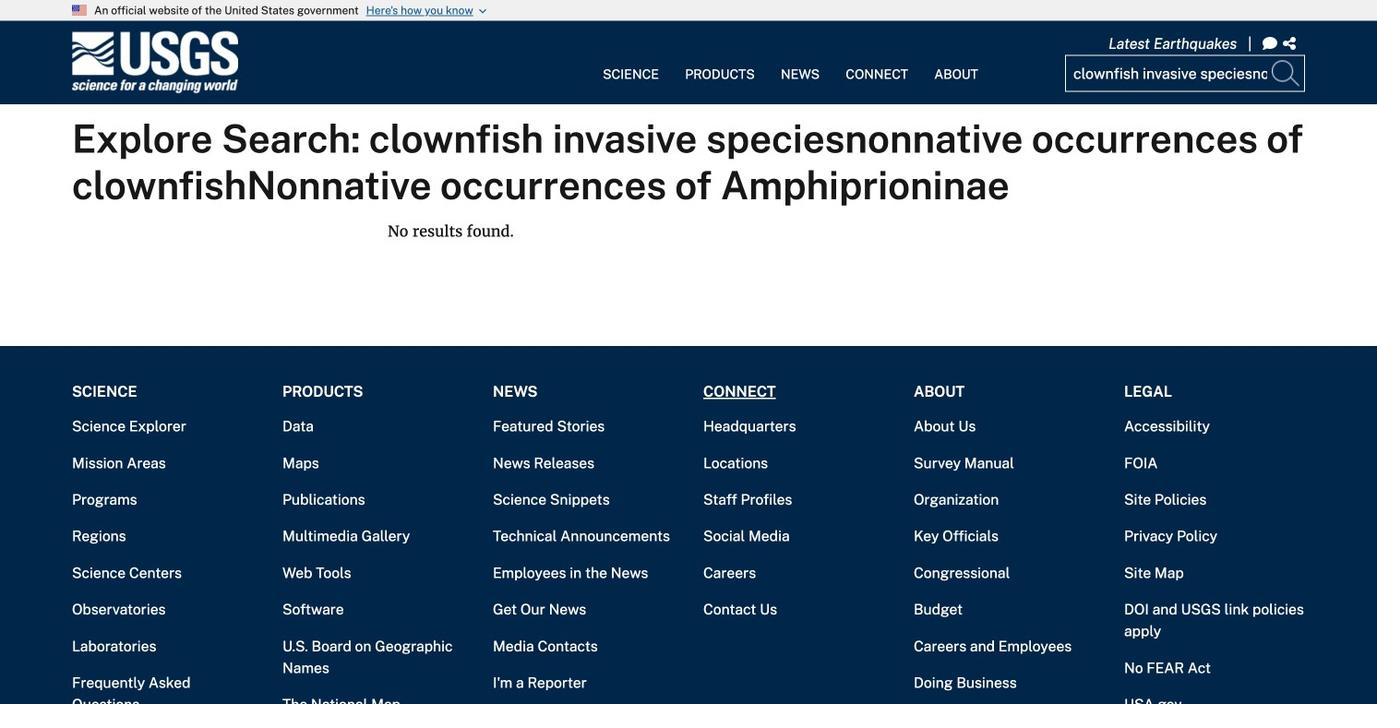 Task type: locate. For each thing, give the bounding box(es) containing it.
footer
[[0, 309, 1377, 704]]

u.s. flag image
[[72, 5, 87, 15]]

Search submit
[[1268, 55, 1305, 92]]

1 menu item from the left
[[590, 31, 672, 94]]

menu
[[590, 31, 991, 94]]

live webchat image
[[1263, 36, 1277, 51]]

2 menu item from the left
[[672, 31, 768, 94]]

share social media image
[[1283, 36, 1300, 51]]

menu item
[[590, 31, 672, 94], [672, 31, 768, 94], [768, 31, 833, 94], [833, 31, 921, 94], [921, 31, 991, 94]]



Task type: describe. For each thing, give the bounding box(es) containing it.
5 menu item from the left
[[921, 31, 991, 94]]

home image
[[72, 31, 238, 94]]

Input text field
[[1065, 55, 1305, 92]]

3 menu item from the left
[[768, 31, 833, 94]]

4 menu item from the left
[[833, 31, 921, 94]]



